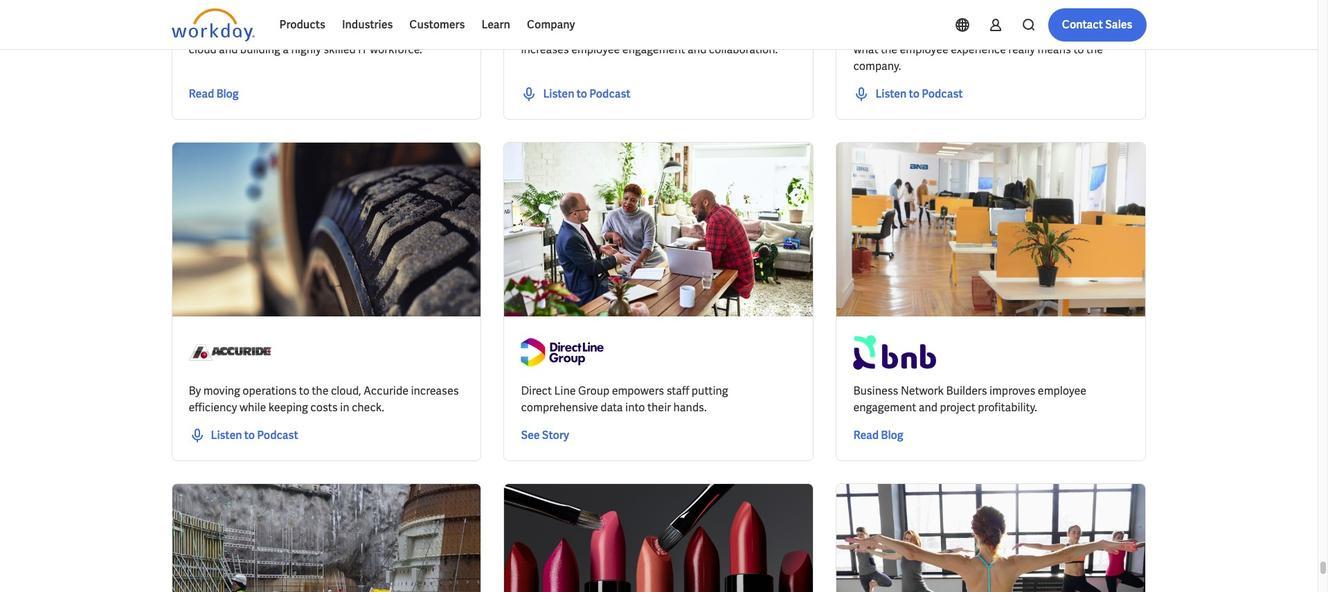 Task type: locate. For each thing, give the bounding box(es) containing it.
0 horizontal spatial increases
[[411, 384, 459, 398]]

and inside chuck e. cheese's cio offers insight on moving to the cloud and building a highly skilled it workforce.
[[219, 42, 238, 57]]

employee right improves
[[1038, 384, 1087, 398]]

0 vertical spatial blog
[[216, 87, 239, 101]]

2 horizontal spatial podcast
[[922, 87, 963, 101]]

fiskars
[[576, 26, 611, 40]]

0 horizontal spatial group
[[578, 384, 610, 398]]

paul davies, employee experience leader at ge, shares what the employee experience really means to the company.
[[854, 26, 1123, 73]]

0 horizontal spatial listen to podcast link
[[189, 427, 298, 444]]

0 vertical spatial increases
[[521, 42, 569, 57]]

customers
[[410, 17, 465, 32]]

1 vertical spatial increases
[[411, 384, 459, 398]]

read blog link for chuck e. cheese's cio offers insight on moving to the cloud and building a highly skilled it workforce.
[[189, 86, 239, 103]]

1 vertical spatial group
[[578, 384, 610, 398]]

topic button
[[171, 8, 234, 35]]

learn button
[[473, 8, 519, 42]]

the up costs
[[312, 384, 329, 398]]

0 horizontal spatial listen
[[211, 428, 242, 443]]

employee
[[916, 26, 965, 40], [571, 42, 620, 57], [900, 42, 949, 57], [1038, 384, 1087, 398]]

0 vertical spatial business
[[343, 15, 382, 28]]

workforce.
[[370, 42, 422, 57]]

see story
[[521, 428, 569, 443]]

blog
[[216, 87, 239, 101], [881, 428, 904, 443]]

0 horizontal spatial read blog link
[[189, 86, 239, 103]]

1 vertical spatial engagement
[[854, 400, 916, 415]]

more
[[475, 15, 499, 28]]

learn inside dropdown button
[[482, 17, 510, 32]]

industry
[[256, 15, 293, 28]]

listen to podcast link
[[521, 86, 631, 103], [854, 86, 963, 103], [189, 427, 298, 444]]

direct
[[521, 384, 552, 398]]

0 horizontal spatial listen to podcast
[[211, 428, 298, 443]]

contact sales
[[1062, 17, 1133, 32]]

moving up workforce.
[[386, 26, 423, 40]]

1 horizontal spatial increases
[[521, 42, 569, 57]]

and inside the business network builders improves employee engagement and project profitability.
[[919, 400, 938, 415]]

blog down cloud
[[216, 87, 239, 101]]

0 vertical spatial engagement
[[623, 42, 685, 57]]

listen down company.
[[876, 87, 907, 101]]

1 vertical spatial business
[[854, 384, 899, 398]]

1 horizontal spatial blog
[[881, 428, 904, 443]]

group inside "learn how fiskars group builds community and increases employee engagement and collaboration."
[[613, 26, 645, 40]]

increases right 'accuride'
[[411, 384, 459, 398]]

cloud,
[[331, 384, 361, 398]]

employee down davies,
[[900, 42, 949, 57]]

paul
[[854, 26, 875, 40]]

increases
[[521, 42, 569, 57], [411, 384, 459, 398]]

and down e.
[[219, 42, 238, 57]]

engagement
[[623, 42, 685, 57], [854, 400, 916, 415]]

podcast down paul davies, employee experience leader at ge, shares what the employee experience really means to the company.
[[922, 87, 963, 101]]

1 vertical spatial experience
[[951, 42, 1006, 57]]

1 horizontal spatial moving
[[386, 26, 423, 40]]

learn inside "learn how fiskars group builds community and increases employee engagement and collaboration."
[[521, 26, 550, 40]]

read blog link
[[189, 86, 239, 103], [854, 427, 904, 444]]

their
[[648, 400, 671, 415]]

the left more
[[438, 26, 455, 40]]

podcast
[[590, 87, 631, 101], [922, 87, 963, 101], [257, 428, 298, 443]]

increases inside by moving operations to the cloud, accuride increases efficiency while keeping costs in check.
[[411, 384, 459, 398]]

0 vertical spatial read blog link
[[189, 86, 239, 103]]

experience left really
[[951, 42, 1006, 57]]

1 horizontal spatial read blog
[[854, 428, 904, 443]]

0 vertical spatial read blog
[[189, 87, 239, 101]]

2 horizontal spatial listen to podcast
[[876, 87, 963, 101]]

industry button
[[245, 8, 320, 35]]

0 horizontal spatial read
[[189, 87, 214, 101]]

group inside direct line group empowers staff putting comprehensive data into their hands.
[[578, 384, 610, 398]]

1 horizontal spatial learn
[[521, 26, 550, 40]]

bnb - business network builders image
[[854, 333, 937, 372]]

listen
[[543, 87, 575, 101], [876, 87, 907, 101], [211, 428, 242, 443]]

2 horizontal spatial listen
[[876, 87, 907, 101]]

engagement down builds
[[623, 42, 685, 57]]

it
[[358, 42, 367, 57]]

listen to podcast for by moving operations to the cloud, accuride increases efficiency while keeping costs in check.
[[211, 428, 298, 443]]

and
[[739, 26, 758, 40], [219, 42, 238, 57], [688, 42, 707, 57], [919, 400, 938, 415]]

business outcome button
[[332, 8, 453, 35]]

listen to podcast down company.
[[876, 87, 963, 101]]

business inside business outcome button
[[343, 15, 382, 28]]

podcast for paul davies, employee experience leader at ge, shares what the employee experience really means to the company.
[[922, 87, 963, 101]]

podcast for by moving operations to the cloud, accuride increases efficiency while keeping costs in check.
[[257, 428, 298, 443]]

chuck e. cheese's cio offers insight on moving to the cloud and building a highly skilled it workforce.
[[189, 26, 455, 57]]

the inside chuck e. cheese's cio offers insight on moving to the cloud and building a highly skilled it workforce.
[[438, 26, 455, 40]]

company button
[[519, 8, 584, 42]]

group left builds
[[613, 26, 645, 40]]

and up "collaboration."
[[739, 26, 758, 40]]

accuride corporation image
[[189, 333, 272, 372]]

read blog link down cloud
[[189, 86, 239, 103]]

moving
[[386, 26, 423, 40], [203, 384, 240, 398]]

listen to podcast down fiskars
[[543, 87, 631, 101]]

shares
[[1090, 26, 1123, 40]]

0 horizontal spatial blog
[[216, 87, 239, 101]]

1 vertical spatial read blog
[[854, 428, 904, 443]]

increases down how
[[521, 42, 569, 57]]

to
[[425, 26, 436, 40], [1074, 42, 1084, 57], [577, 87, 587, 101], [909, 87, 920, 101], [299, 384, 310, 398], [244, 428, 255, 443]]

1 horizontal spatial engagement
[[854, 400, 916, 415]]

listen to podcast
[[543, 87, 631, 101], [876, 87, 963, 101], [211, 428, 298, 443]]

0 vertical spatial moving
[[386, 26, 423, 40]]

listen to podcast link down company.
[[854, 86, 963, 103]]

0 horizontal spatial business
[[343, 15, 382, 28]]

listen to podcast link for paul davies, employee experience leader at ge, shares what the employee experience really means to the company.
[[854, 86, 963, 103]]

1 horizontal spatial group
[[613, 26, 645, 40]]

1 horizontal spatial listen
[[543, 87, 575, 101]]

see story link
[[521, 427, 569, 444]]

experience up really
[[967, 26, 1022, 40]]

industries
[[342, 17, 393, 32]]

business
[[343, 15, 382, 28], [854, 384, 899, 398]]

1 vertical spatial read blog link
[[854, 427, 904, 444]]

1 horizontal spatial business
[[854, 384, 899, 398]]

read blog link down network
[[854, 427, 904, 444]]

the
[[438, 26, 455, 40], [881, 42, 898, 57], [1087, 42, 1103, 57], [312, 384, 329, 398]]

blog for business
[[881, 428, 904, 443]]

the down davies,
[[881, 42, 898, 57]]

business network builders improves employee engagement and project profitability.
[[854, 384, 1087, 415]]

2 horizontal spatial listen to podcast link
[[854, 86, 963, 103]]

engagement down network
[[854, 400, 916, 415]]

and down network
[[919, 400, 938, 415]]

at
[[1058, 26, 1068, 40]]

podcast down keeping
[[257, 428, 298, 443]]

podcast down fiskars
[[590, 87, 631, 101]]

moving up efficiency
[[203, 384, 240, 398]]

1 vertical spatial moving
[[203, 384, 240, 398]]

business inside the business network builders improves employee engagement and project profitability.
[[854, 384, 899, 398]]

group
[[613, 26, 645, 40], [578, 384, 610, 398]]

builds
[[647, 26, 677, 40]]

blog down network
[[881, 428, 904, 443]]

group up "data" on the bottom left of the page
[[578, 384, 610, 398]]

listen to podcast link for by moving operations to the cloud, accuride increases efficiency while keeping costs in check.
[[189, 427, 298, 444]]

listen down how
[[543, 87, 575, 101]]

moving inside chuck e. cheese's cio offers insight on moving to the cloud and building a highly skilled it workforce.
[[386, 26, 423, 40]]

listen to podcast down the while
[[211, 428, 298, 443]]

engagement inside "learn how fiskars group builds community and increases employee engagement and collaboration."
[[623, 42, 685, 57]]

1 horizontal spatial read blog link
[[854, 427, 904, 444]]

1 horizontal spatial listen to podcast link
[[521, 86, 631, 103]]

0 horizontal spatial moving
[[203, 384, 240, 398]]

0 vertical spatial read
[[189, 87, 214, 101]]

listen to podcast link down the while
[[189, 427, 298, 444]]

0 horizontal spatial learn
[[482, 17, 510, 32]]

read blog down network
[[854, 428, 904, 443]]

moving inside by moving operations to the cloud, accuride increases efficiency while keeping costs in check.
[[203, 384, 240, 398]]

0 horizontal spatial podcast
[[257, 428, 298, 443]]

employee down fiskars
[[571, 42, 620, 57]]

learn
[[482, 17, 510, 32], [521, 26, 550, 40]]

to inside paul davies, employee experience leader at ge, shares what the employee experience really means to the company.
[[1074, 42, 1084, 57]]

1 horizontal spatial read
[[854, 428, 879, 443]]

project
[[940, 400, 976, 415]]

read blog
[[189, 87, 239, 101], [854, 428, 904, 443]]

read blog down cloud
[[189, 87, 239, 101]]

direct line group empowers staff putting comprehensive data into their hands.
[[521, 384, 728, 415]]

increases inside "learn how fiskars group builds community and increases employee engagement and collaboration."
[[521, 42, 569, 57]]

read blog for business network builders improves employee engagement and project profitability.
[[854, 428, 904, 443]]

0 vertical spatial group
[[613, 26, 645, 40]]

read
[[189, 87, 214, 101], [854, 428, 879, 443]]

listen down efficiency
[[211, 428, 242, 443]]

1 vertical spatial read
[[854, 428, 879, 443]]

outcome
[[384, 15, 425, 28]]

chuck
[[189, 26, 221, 40]]

efficiency
[[189, 400, 237, 415]]

clear
[[541, 15, 565, 28]]

listen to podcast link down how
[[521, 86, 631, 103]]

clear all
[[541, 15, 578, 28]]

1 vertical spatial blog
[[881, 428, 904, 443]]

learn for learn how fiskars group builds community and increases employee engagement and collaboration.
[[521, 26, 550, 40]]

read blog for chuck e. cheese's cio offers insight on moving to the cloud and building a highly skilled it workforce.
[[189, 87, 239, 101]]

staff
[[667, 384, 689, 398]]

0 horizontal spatial read blog
[[189, 87, 239, 101]]

learn how fiskars group builds community and increases employee engagement and collaboration.
[[521, 26, 778, 57]]

customers button
[[401, 8, 473, 42]]

0 horizontal spatial engagement
[[623, 42, 685, 57]]

0 vertical spatial experience
[[967, 26, 1022, 40]]

contact sales link
[[1048, 8, 1147, 42]]



Task type: vqa. For each thing, say whether or not it's contained in the screenshot.
rightmost READ
yes



Task type: describe. For each thing, give the bounding box(es) containing it.
ge,
[[1071, 26, 1088, 40]]

keeping
[[269, 400, 308, 415]]

go to the homepage image
[[171, 8, 255, 42]]

check.
[[352, 400, 384, 415]]

employee inside the business network builders improves employee engagement and project profitability.
[[1038, 384, 1087, 398]]

employee inside "learn how fiskars group builds community and increases employee engagement and collaboration."
[[571, 42, 620, 57]]

what
[[854, 42, 879, 57]]

building
[[240, 42, 280, 57]]

read blog link for business network builders improves employee engagement and project profitability.
[[854, 427, 904, 444]]

how
[[552, 26, 573, 40]]

increases for by moving operations to the cloud, accuride increases efficiency while keeping costs in check.
[[411, 384, 459, 398]]

read for business network builders improves employee engagement and project profitability.
[[854, 428, 879, 443]]

costs
[[311, 400, 338, 415]]

comprehensive
[[521, 400, 598, 415]]

contact
[[1062, 17, 1103, 32]]

on
[[371, 26, 384, 40]]

Search Customer Stories text field
[[950, 9, 1119, 33]]

cloud
[[189, 42, 217, 57]]

cio
[[281, 26, 301, 40]]

to inside by moving operations to the cloud, accuride increases efficiency while keeping costs in check.
[[299, 384, 310, 398]]

1 horizontal spatial listen to podcast
[[543, 87, 631, 101]]

company
[[527, 17, 575, 32]]

1 horizontal spatial podcast
[[590, 87, 631, 101]]

davies,
[[877, 26, 914, 40]]

learn for learn
[[482, 17, 510, 32]]

community
[[680, 26, 736, 40]]

offers
[[303, 26, 332, 40]]

e.
[[223, 26, 232, 40]]

business for business outcome
[[343, 15, 382, 28]]

collaboration.
[[709, 42, 778, 57]]

means
[[1038, 42, 1071, 57]]

operations
[[243, 384, 297, 398]]

builders
[[946, 384, 987, 398]]

listen for paul davies, employee experience leader at ge, shares what the employee experience really means to the company.
[[876, 87, 907, 101]]

by
[[189, 384, 201, 398]]

sales
[[1106, 17, 1133, 32]]

clear all button
[[537, 8, 582, 35]]

profitability.
[[978, 400, 1037, 415]]

and down community
[[688, 42, 707, 57]]

products button
[[271, 8, 334, 42]]

business outcome
[[343, 15, 425, 28]]

listen to podcast for paul davies, employee experience leader at ge, shares what the employee experience really means to the company.
[[876, 87, 963, 101]]

improves
[[990, 384, 1036, 398]]

a
[[283, 42, 289, 57]]

by moving operations to the cloud, accuride increases efficiency while keeping costs in check.
[[189, 384, 459, 415]]

cheese's
[[235, 26, 279, 40]]

products
[[279, 17, 325, 32]]

putting
[[692, 384, 728, 398]]

all
[[567, 15, 578, 28]]

read for chuck e. cheese's cio offers insight on moving to the cloud and building a highly skilled it workforce.
[[189, 87, 214, 101]]

line
[[554, 384, 576, 398]]

empowers
[[612, 384, 664, 398]]

the inside by moving operations to the cloud, accuride increases efficiency while keeping costs in check.
[[312, 384, 329, 398]]

story
[[542, 428, 569, 443]]

data
[[601, 400, 623, 415]]

employee right davies,
[[916, 26, 965, 40]]

company.
[[854, 59, 901, 73]]

industries button
[[334, 8, 401, 42]]

increases for learn how fiskars group builds community and increases employee engagement and collaboration.
[[521, 42, 569, 57]]

see
[[521, 428, 540, 443]]

blog for chuck
[[216, 87, 239, 101]]

business for business network builders improves employee engagement and project profitability.
[[854, 384, 899, 398]]

topic
[[182, 15, 206, 28]]

the down shares
[[1087, 42, 1103, 57]]

to inside chuck e. cheese's cio offers insight on moving to the cloud and building a highly skilled it workforce.
[[425, 26, 436, 40]]

cec entertainment image
[[189, 0, 311, 14]]

direct line insurance group plc image
[[521, 333, 604, 372]]

hands.
[[674, 400, 707, 415]]

highly
[[291, 42, 321, 57]]

network
[[901, 384, 944, 398]]

skilled
[[324, 42, 356, 57]]

while
[[240, 400, 266, 415]]

accuride
[[364, 384, 409, 398]]

in
[[340, 400, 349, 415]]

into
[[625, 400, 645, 415]]

listen for by moving operations to the cloud, accuride increases efficiency while keeping costs in check.
[[211, 428, 242, 443]]

insight
[[334, 26, 368, 40]]

really
[[1009, 42, 1035, 57]]

more button
[[464, 8, 526, 35]]

leader
[[1025, 26, 1056, 40]]

engagement inside the business network builders improves employee engagement and project profitability.
[[854, 400, 916, 415]]



